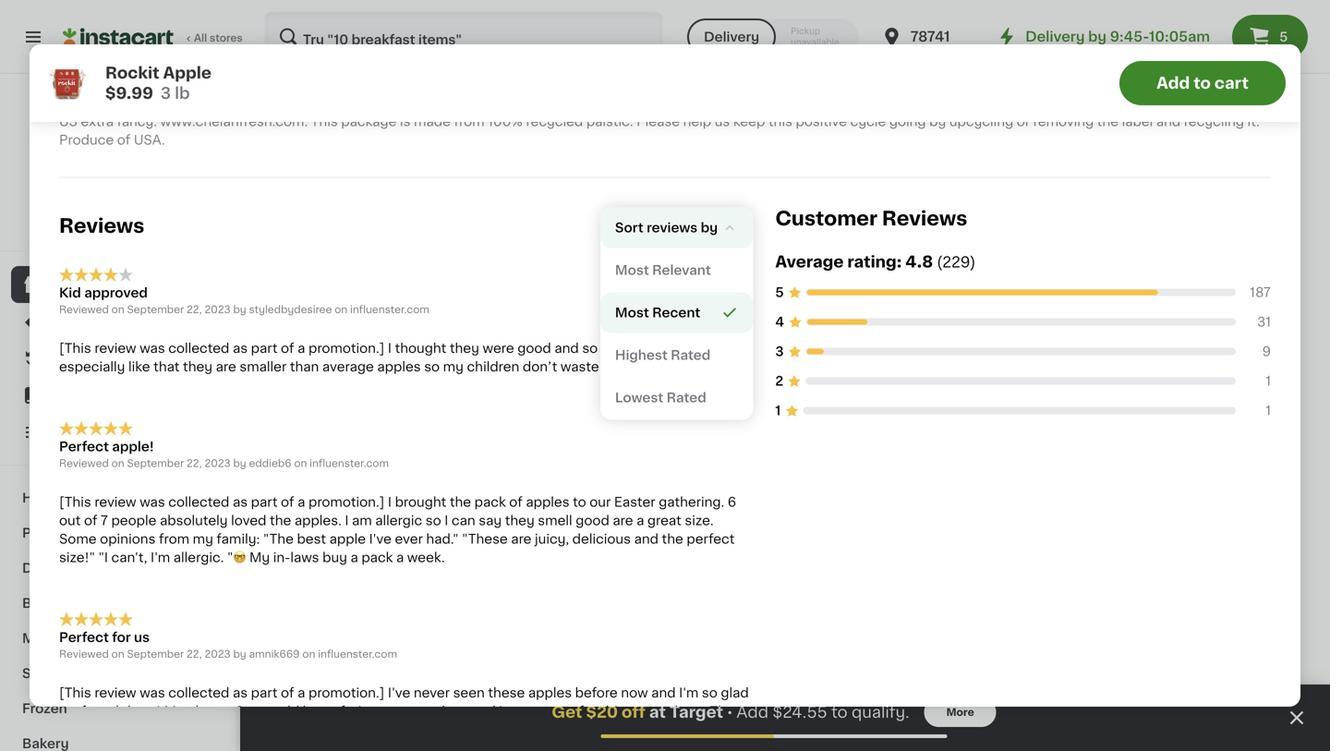 Task type: locate. For each thing, give the bounding box(es) containing it.
1 0 from the left
[[288, 329, 302, 349]]

2 99 from the left
[[647, 700, 661, 710]]

99 inside "$ 3 99"
[[302, 700, 316, 710]]

1 part from the top
[[251, 342, 278, 355]]

add down removing
[[1080, 178, 1107, 191]]

and inside "crisp, sweet miniature apple. 1.5 inches min dia. new apple. may have been coated with food grade vegetable and/or shellac based resin or wax to maintain freshness. meets or exceeds us extra fancy. www.chelanfresh.com. this package is made from 100% recycled palstic. please help us keep this positive cycle going by upcycling or removing the label and recycling it. produce of usa."
[[1157, 115, 1181, 128]]

$ up 3 lb
[[796, 330, 803, 340]]

great down some
[[404, 723, 438, 736]]

$ inside $ 3 89
[[453, 700, 459, 710]]

influenster.com inside kid approved reviewed on september 22, 2023 by styledbydesiree on influenster.com
[[350, 304, 429, 315]]

2 part from the top
[[251, 496, 278, 509]]

add button down removing
[[1045, 168, 1116, 201]]

1 vertical spatial 89
[[474, 700, 488, 710]]

perfect apple! reviewed on september 22, 2023 by eddieb6 on influenster.com
[[59, 440, 389, 468]]

3 2023 from the top
[[205, 649, 231, 659]]

my inside [this review was collected as part of a promotion.] i brought the pack of apples to our easter gathering. 6 out of 7 people absolutely loved the apples.  i am allergic so i can say they smell good are a great size. some opinions from my family:  "the best apple i've ever had." "these are juicy,  delicious and the perfect size!" "i can't,  i'm allergic. "🤓  my in-laws buy a pack a week.
[[193, 533, 213, 545]]

pack up 'say'
[[475, 496, 506, 509]]

1 horizontal spatial my
[[249, 551, 270, 564]]

0 horizontal spatial 2
[[775, 375, 784, 388]]

pack down apple
[[362, 551, 393, 564]]

average rating: 4.8 (229)
[[775, 254, 976, 270]]

0 horizontal spatial seedless
[[1008, 354, 1067, 367]]

1 horizontal spatial 100%
[[488, 115, 523, 128]]

seedless right green
[[1008, 354, 1067, 367]]

it
[[81, 352, 90, 365]]

2023 inside kid approved reviewed on september 22, 2023 by styledbydesiree on influenster.com
[[205, 304, 231, 315]]

by inside perfect apple! reviewed on september 22, 2023 by eddieb6 on influenster.com
[[233, 458, 246, 468]]

cycle
[[851, 115, 886, 128]]

us
[[715, 115, 730, 128], [134, 631, 150, 644]]

i left can
[[445, 514, 448, 527]]

0 horizontal spatial sweet
[[100, 97, 139, 110]]

by inside kid approved reviewed on september 22, 2023 by styledbydesiree on influenster.com
[[233, 304, 246, 315]]

1 vertical spatial (229)
[[861, 374, 888, 384]]

just up pantry
[[499, 705, 523, 718]]

influenster.com for brought
[[310, 458, 389, 468]]

view pricing policy link
[[63, 203, 173, 218]]

perfect inside perfect for us reviewed on september 22, 2023 by amnik669 on influenster.com
[[59, 631, 109, 644]]

1 $3.99 original price: $4.69 element from the left
[[965, 327, 1122, 351]]

grapes inside red seedless grapes bag
[[1229, 354, 1276, 367]]

product group containing 9
[[793, 163, 950, 418]]

1 horizontal spatial $4.69
[[1183, 335, 1221, 348]]

22, down shop link
[[187, 304, 202, 315]]

2 22, from the top
[[187, 458, 202, 468]]

0 horizontal spatial 89
[[474, 700, 488, 710]]

most relevant button
[[600, 250, 753, 291]]

as inside [this review was collected as part of a promotion.] i thought they were good and so do my children. i especially like that they are smaller than average apples so my children don't waste them.
[[233, 342, 248, 355]]

part
[[251, 342, 278, 355], [251, 496, 278, 509], [251, 686, 278, 699]]

4 down average
[[775, 316, 784, 329]]

0 up banana
[[288, 329, 302, 349]]

1 [this from the top
[[59, 342, 91, 355]]

and down fruits
[[349, 723, 373, 736]]

1 vertical spatial great
[[404, 723, 438, 736]]

so up had."
[[426, 514, 441, 527]]

was up 'them!'
[[140, 686, 165, 699]]

$ up beachside
[[453, 330, 459, 340]]

2 item carousel region from the top
[[277, 466, 1293, 751]]

3 reviewed from the top
[[59, 649, 109, 659]]

ct
[[284, 372, 295, 382]]

3 left year
[[235, 705, 244, 718]]

item carousel region containing 3
[[277, 466, 1293, 751]]

add for red seedless grapes bag
[[1252, 178, 1279, 191]]

add down recycled
[[564, 178, 591, 191]]

1 perfect from the top
[[59, 440, 109, 453]]

gift-
[[708, 723, 738, 736]]

89 down "seen"
[[474, 700, 488, 710]]

[this for we
[[59, 686, 91, 699]]

1 horizontal spatial rockit
[[793, 354, 834, 367]]

been
[[512, 97, 545, 110]]

1 vertical spatial perfect
[[108, 723, 156, 736]]

0 vertical spatial 22,
[[187, 304, 202, 315]]

promotion.] inside [this review was collected as part of a promotion.] i brought the pack of apples to our easter gathering. 6 out of 7 people absolutely loved the apples.  i am allergic so i can say they smell good are a great size. some opinions from my family:  "the best apple i've ever had." "these are juicy,  delicious and the perfect size!" "i can't,  i'm allergic. "🤓  my in-laws buy a pack a week.
[[309, 496, 385, 509]]

1 collected from the top
[[168, 342, 229, 355]]

3 collected from the top
[[168, 686, 229, 699]]

delivery button
[[687, 18, 776, 55]]

lb
[[175, 85, 190, 101], [981, 372, 991, 382], [802, 389, 812, 399]]

lists
[[52, 426, 84, 439]]

2 vertical spatial from
[[108, 742, 138, 751]]

more
[[1135, 108, 1170, 121]]

by right reviews
[[701, 221, 718, 234]]

3 inside [this review was collected as part of a promotion.] i've never seen these apples before now and i'm so glad we found them! my almost 3 year old loves fruits on some days and just wants a few bites on others. these are the perfect size for both! they are sweet and just great all around. we will definitely be keeping these around from now on
[[235, 705, 244, 718]]

september for approved
[[127, 304, 184, 315]]

lb for 3
[[175, 85, 190, 101]]

$ inside $ 4 99
[[625, 700, 631, 710]]

most inside button
[[615, 264, 649, 277]]

1 promotion.] from the top
[[309, 342, 385, 355]]

2 horizontal spatial lb
[[981, 372, 991, 382]]

$ up highest
[[625, 330, 631, 340]]

collected for absolutely
[[168, 496, 229, 509]]

promotion.] up fruits
[[309, 686, 385, 699]]

2 vertical spatial was
[[140, 686, 165, 699]]

5 inside $ 5 beachside fraises strawberries
[[459, 329, 472, 349]]

i
[[388, 342, 392, 355], [705, 342, 708, 355], [388, 496, 392, 509], [345, 514, 349, 527], [445, 514, 448, 527]]

add down is
[[392, 178, 419, 191]]

22, for kid approved
[[187, 304, 202, 315]]

meat & seafood link
[[11, 621, 224, 656]]

holiday link
[[11, 480, 224, 516]]

add up wrap
[[737, 704, 769, 720]]

produce
[[59, 134, 114, 147], [22, 527, 78, 540]]

part inside [this review was collected as part of a promotion.] i've never seen these apples before now and i'm so glad we found them! my almost 3 year old loves fruits on some days and just wants a few bites on others. these are the perfect size for both! they are sweet and just great all around. we will definitely be keeping these around from now on
[[251, 686, 278, 699]]

3 september from the top
[[127, 649, 184, 659]]

$ for $ 5 beachside fraises strawberries
[[453, 330, 459, 340]]

add up meets
[[1157, 75, 1190, 91]]

1 vertical spatial pack
[[362, 551, 393, 564]]

highest rated
[[615, 349, 711, 362]]

1 horizontal spatial apple
[[838, 354, 876, 367]]

view left pricing
[[63, 206, 88, 216]]

0 vertical spatial i'm
[[151, 551, 170, 564]]

add button for lemon
[[701, 168, 772, 201]]

us inside perfect for us reviewed on september 22, 2023 by amnik669 on influenster.com
[[134, 631, 150, 644]]

0 vertical spatial 100%
[[488, 115, 523, 128]]

0 vertical spatial they
[[450, 342, 479, 355]]

market pantry whole vitamin d milk
[[449, 723, 584, 751]]

1 horizontal spatial 9
[[975, 699, 988, 718]]

size.
[[685, 514, 714, 527]]

qualify.
[[852, 704, 910, 720]]

$ inside $ 0 89
[[625, 330, 631, 340]]

3 22, from the top
[[187, 649, 202, 659]]

rated inside button
[[671, 349, 711, 362]]

good up don't
[[518, 342, 551, 355]]

0 vertical spatial 1.5
[[250, 97, 267, 110]]

september up candy
[[127, 649, 184, 659]]

as up smaller
[[233, 342, 248, 355]]

0 vertical spatial influenster.com
[[350, 304, 429, 315]]

2 promotion.] from the top
[[309, 496, 385, 509]]

lb inside product group
[[802, 389, 812, 399]]

had."
[[426, 533, 459, 545]]

3
[[161, 85, 171, 101], [975, 329, 988, 349], [1147, 329, 1160, 349], [775, 345, 784, 358], [793, 389, 799, 399], [288, 699, 300, 718], [459, 699, 472, 718], [235, 705, 244, 718]]

i'm right can't,
[[151, 551, 170, 564]]

review
[[95, 342, 136, 355], [95, 496, 136, 509], [95, 686, 136, 699]]

2 vertical spatial as
[[233, 686, 248, 699]]

3 part from the top
[[251, 686, 278, 699]]

so up the target
[[702, 686, 718, 699]]

2 for $ 2 99
[[803, 699, 816, 718]]

3 [this from the top
[[59, 686, 91, 699]]

4 99 from the left
[[990, 700, 1004, 710]]

$ for $ 2 99
[[796, 700, 803, 710]]

& for snacks
[[74, 667, 84, 680]]

to inside button
[[1194, 75, 1211, 91]]

crest 3d white advanced radiant mint
[[965, 723, 1119, 751]]

1 was from the top
[[140, 342, 165, 355]]

$ for $ 2 79
[[1140, 700, 1147, 710]]

5 inside button
[[1280, 30, 1288, 43]]

them.
[[603, 360, 640, 373]]

main content containing fresh fruit
[[240, 74, 1330, 751]]

or down maintain
[[1017, 115, 1030, 128]]

1 horizontal spatial my
[[443, 360, 464, 373]]

as up year
[[233, 686, 248, 699]]

september down apple!
[[127, 458, 184, 468]]

dairy & eggs
[[22, 562, 108, 575]]

delivery by 9:45-10:05am
[[1026, 30, 1210, 43]]

2 grapes from the left
[[1229, 354, 1276, 367]]

$9.99
[[105, 85, 153, 101]]

lb down green
[[981, 372, 991, 382]]

1 horizontal spatial from
[[159, 533, 189, 545]]

0 vertical spatial my
[[249, 551, 270, 564]]

0 vertical spatial 2023
[[205, 304, 231, 315]]

and inside [this review was collected as part of a promotion.] i brought the pack of apples to our easter gathering. 6 out of 7 people absolutely loved the apples.  i am allergic so i can say they smell good are a great size. some opinions from my family:  "the best apple i've ever had." "these are juicy,  delicious and the perfect size!" "i can't,  i'm allergic. "🤓  my in-laws buy a pack a week.
[[634, 533, 659, 545]]

2 review from the top
[[95, 496, 136, 509]]

promotion.] up average
[[309, 342, 385, 355]]

before
[[575, 686, 618, 699]]

miss
[[833, 723, 863, 736]]

www.chelanfresh.com.
[[160, 115, 308, 128]]

1 horizontal spatial for
[[188, 723, 206, 736]]

1 horizontal spatial seedless
[[1166, 354, 1225, 367]]

reviewed inside perfect apple! reviewed on september 22, 2023 by eddieb6 on influenster.com
[[59, 458, 109, 468]]

was inside [this review was collected as part of a promotion.] i've never seen these apples before now and i'm so glad we found them! my almost 3 year old loves fruits on some days and just wants a few bites on others. these are the perfect size for both! they are sweet and just great all around. we will definitely be keeping these around from now on
[[140, 686, 165, 699]]

$ inside $ 9 99
[[968, 700, 975, 710]]

add button for beachside fraises strawberries
[[529, 168, 601, 201]]

2 vertical spatial 5
[[459, 329, 472, 349]]

0 horizontal spatial 100%
[[47, 224, 75, 234]]

collected inside [this review was collected as part of a promotion.] i've never seen these apples before now and i'm so glad we found them! my almost 3 year old loves fruits on some days and just wants a few bites on others. these are the perfect size for both! they are sweet and just great all around. we will definitely be keeping these around from now on
[[168, 686, 229, 699]]

great inside [this review was collected as part of a promotion.] i brought the pack of apples to our easter gathering. 6 out of 7 people absolutely loved the apples.  i am allergic so i can say they smell good are a great size. some opinions from my family:  "the best apple i've ever had." "these are juicy,  delicious and the perfect size!" "i can't,  i'm allergic. "🤓  my in-laws buy a pack a week.
[[648, 514, 682, 527]]

influenster.com for thought
[[350, 304, 429, 315]]

1 horizontal spatial perfect
[[687, 533, 735, 545]]

now down size
[[142, 742, 169, 751]]

lb for 1.5
[[981, 372, 991, 382]]

my up them. on the top
[[622, 342, 642, 355]]

vitamin
[[449, 742, 498, 751]]

& right the meat
[[60, 632, 70, 645]]

collected for almost
[[168, 686, 229, 699]]

$ inside $ 5 beachside fraises strawberries
[[453, 330, 459, 340]]

1 22, from the top
[[187, 304, 202, 315]]

a left few
[[568, 705, 576, 718]]

was inside [this review was collected as part of a promotion.] i thought they were good and so do my children. i especially like that they are smaller than average apples so my children don't waste them.
[[140, 342, 165, 355]]

100% inside "crisp, sweet miniature apple. 1.5 inches min dia. new apple. may have been coated with food grade vegetable and/or shellac based resin or wax to maintain freshness. meets or exceeds us extra fancy. www.chelanfresh.com. this package is made from 100% recycled palstic. please help us keep this positive cycle going by upcycling or removing the label and recycling it. produce of usa."
[[488, 115, 523, 128]]

1 horizontal spatial view
[[1100, 108, 1132, 121]]

milk
[[515, 742, 541, 751]]

add
[[1157, 75, 1190, 91], [392, 178, 419, 191], [564, 178, 591, 191], [736, 178, 763, 191], [908, 178, 935, 191], [1080, 178, 1107, 191], [1252, 178, 1279, 191], [392, 548, 419, 561], [737, 704, 769, 720]]

0 vertical spatial item carousel region
[[277, 96, 1293, 451]]

this
[[769, 115, 793, 128]]

min
[[317, 97, 341, 110]]

help
[[683, 115, 712, 128]]

$3.99 original price: $4.69 element
[[965, 327, 1122, 351], [1136, 327, 1293, 351]]

100% down have
[[488, 115, 523, 128]]

99 for 4
[[647, 700, 661, 710]]

by inside perfect for us reviewed on september 22, 2023 by amnik669 on influenster.com
[[233, 649, 246, 659]]

perfect inside [this review was collected as part of a promotion.] i've never seen these apples before now and i'm so glad we found them! my almost 3 year old loves fruits on some days and just wants a few bites on others. these are the perfect size for both! they are sweet and just great all around. we will definitely be keeping these around from now on
[[108, 723, 156, 736]]

9 inside $ 9 rockit apple
[[803, 329, 817, 349]]

red
[[1136, 354, 1163, 367]]

produce down holiday at the left bottom of the page
[[22, 527, 78, 540]]

0 horizontal spatial delivery
[[704, 30, 760, 43]]

1 horizontal spatial they
[[450, 342, 479, 355]]

0 horizontal spatial 4
[[631, 699, 645, 718]]

2 horizontal spatial from
[[454, 115, 485, 128]]

grapes inside green seedless grapes 1.5 lb
[[1071, 354, 1118, 367]]

was for my
[[140, 686, 165, 699]]

0 vertical spatial apples
[[377, 360, 421, 373]]

2 [this from the top
[[59, 496, 91, 509]]

99 inside $ 9 99
[[990, 700, 1004, 710]]

[this inside [this review was collected as part of a promotion.] i thought they were good and so do my children. i especially like that they are smaller than average apples so my children don't waste them.
[[59, 342, 91, 355]]

rockit inside rockit apple $9.99 3 lb
[[105, 65, 159, 81]]

were
[[483, 342, 514, 355]]

to inside "treatment tracker modal" dialog
[[831, 704, 848, 720]]

influenster.com
[[350, 304, 429, 315], [310, 458, 389, 468], [318, 649, 397, 659]]

review down candy
[[95, 686, 136, 699]]

0 horizontal spatial i'm
[[151, 551, 170, 564]]

to up the miss
[[831, 704, 848, 720]]

delivery for delivery by 9:45-10:05am
[[1026, 30, 1085, 43]]

0 horizontal spatial good
[[518, 342, 551, 355]]

and up waste
[[555, 342, 579, 355]]

beverages link
[[11, 586, 224, 621]]

1 horizontal spatial delivery
[[1026, 30, 1085, 43]]

perfect up snacks & candy
[[59, 631, 109, 644]]

part inside [this review was collected as part of a promotion.] i thought they were good and so do my children. i especially like that they are smaller than average apples so my children don't waste them.
[[251, 342, 278, 355]]

advanced
[[965, 742, 1030, 751]]

review for like
[[95, 342, 136, 355]]

add button for 3
[[357, 538, 429, 571]]

2 $3.99 original price: $4.69 element from the left
[[1136, 327, 1293, 351]]

product group
[[277, 163, 434, 384], [449, 163, 606, 403], [621, 163, 778, 370], [793, 163, 950, 418], [965, 163, 1122, 384], [1136, 163, 1293, 403], [277, 532, 434, 751], [449, 532, 606, 751], [621, 532, 778, 751]]

2 was from the top
[[140, 496, 165, 509]]

reviewed inside kid approved reviewed on september 22, 2023 by styledbydesiree on influenster.com
[[59, 304, 109, 315]]

0 vertical spatial pack
[[475, 496, 506, 509]]

2 0 from the left
[[631, 329, 645, 349]]

1 2023 from the top
[[205, 304, 231, 315]]

0 vertical spatial good
[[518, 342, 551, 355]]

[this inside [this review was collected as part of a promotion.] i brought the pack of apples to our easter gathering. 6 out of 7 people absolutely loved the apples.  i am allergic so i can say they smell good are a great size. some opinions from my family:  "the best apple i've ever had." "these are juicy,  delicious and the perfect size!" "i can't,  i'm allergic. "🤓  my in-laws buy a pack a week.
[[59, 496, 91, 509]]

usa.
[[134, 134, 165, 147]]

2 vertical spatial 2023
[[205, 649, 231, 659]]

0 horizontal spatial perfect
[[108, 723, 156, 736]]

3 promotion.] from the top
[[309, 686, 385, 699]]

2023 for absolutely
[[205, 458, 231, 468]]

meets
[[1135, 97, 1176, 110]]

lb inside rockit apple $9.99 3 lb
[[175, 85, 190, 101]]

0 vertical spatial september
[[127, 304, 184, 315]]

1 review from the top
[[95, 342, 136, 355]]

we
[[59, 705, 78, 718]]

9 up 3 lb
[[803, 329, 817, 349]]

2 horizontal spatial 2
[[1147, 699, 1159, 718]]

$ for $ 4 99
[[625, 700, 631, 710]]

0 horizontal spatial just
[[377, 723, 400, 736]]

3 99 from the left
[[817, 700, 832, 710]]

collected up absolutely
[[168, 496, 229, 509]]

say
[[479, 514, 502, 527]]

$
[[453, 330, 459, 340], [625, 330, 631, 340], [796, 330, 803, 340], [281, 700, 288, 710], [453, 700, 459, 710], [625, 700, 631, 710], [796, 700, 803, 710], [968, 700, 975, 710], [1140, 700, 1147, 710]]

i've inside [this review was collected as part of a promotion.] i brought the pack of apples to our easter gathering. 6 out of 7 people absolutely loved the apples.  i am allergic so i can say they smell good are a great size. some opinions from my family:  "the best apple i've ever had." "these are juicy,  delicious and the perfect size!" "i can't,  i'm allergic. "🤓  my in-laws buy a pack a week.
[[369, 533, 392, 545]]

my down thought
[[443, 360, 464, 373]]

0 vertical spatial rockit
[[105, 65, 159, 81]]

0 vertical spatial rated
[[671, 349, 711, 362]]

they inside [this review was collected as part of a promotion.] i brought the pack of apples to our easter gathering. 6 out of 7 people absolutely loved the apples.  i am allergic so i can say they smell good are a great size. some opinions from my family:  "the best apple i've ever had." "these are juicy,  delicious and the perfect size!" "i can't,  i'm allergic. "🤓  my in-laws buy a pack a week.
[[505, 514, 535, 527]]

i've
[[369, 533, 392, 545], [388, 686, 410, 699]]

now up off at the left of the page
[[621, 686, 648, 699]]

part inside [this review was collected as part of a promotion.] i brought the pack of apples to our easter gathering. 6 out of 7 people absolutely loved the apples.  i am allergic so i can say they smell good are a great size. some opinions from my family:  "the best apple i've ever had." "these are juicy,  delicious and the perfect size!" "i can't,  i'm allergic. "🤓  my in-laws buy a pack a week.
[[251, 496, 278, 509]]

was inside [this review was collected as part of a promotion.] i brought the pack of apples to our easter gathering. 6 out of 7 people absolutely loved the apples.  i am allergic so i can say they smell good are a great size. some opinions from my family:  "the best apple i've ever had." "these are juicy,  delicious and the perfect size!" "i can't,  i'm allergic. "🤓  my in-laws buy a pack a week.
[[140, 496, 165, 509]]

2 vertical spatial lb
[[802, 389, 812, 399]]

rockit up 3 lb
[[793, 354, 834, 367]]

it.
[[1248, 115, 1260, 128]]

1 vertical spatial apples
[[526, 496, 570, 509]]

1 vertical spatial influenster.com
[[310, 458, 389, 468]]

1 horizontal spatial sweet
[[307, 723, 346, 736]]

2 perfect from the top
[[59, 631, 109, 644]]

1 vertical spatial i've
[[388, 686, 410, 699]]

1.5 down green
[[965, 372, 979, 382]]

$ inside "$ 2 79"
[[1140, 700, 1147, 710]]

perfect for perfect apple!
[[59, 440, 109, 453]]

& left candy
[[74, 667, 84, 680]]

sweet up fancy.
[[100, 97, 139, 110]]

1 down red seedless grapes bag on the right
[[1266, 404, 1271, 417]]

view
[[1100, 108, 1132, 121], [63, 206, 88, 216]]

mix
[[866, 742, 889, 751]]

3 inside rockit apple $9.99 3 lb
[[161, 85, 171, 101]]

grapes left red
[[1071, 354, 1118, 367]]

1 vertical spatial good
[[576, 514, 610, 527]]

promotion.] inside [this review was collected as part of a promotion.] i've never seen these apples before now and i'm so glad we found them! my almost 3 year old loves fruits on some days and just wants a few bites on others. these are the perfect size for both! they are sweet and just great all around. we will definitely be keeping these around from now on
[[309, 686, 385, 699]]

0 vertical spatial &
[[61, 562, 72, 575]]

0 vertical spatial collected
[[168, 342, 229, 355]]

2 september from the top
[[127, 458, 184, 468]]

$ inside "$ 3 99"
[[281, 700, 288, 710]]

part up loved in the bottom of the page
[[251, 496, 278, 509]]

part for the
[[251, 496, 278, 509]]

to up upcycling
[[988, 97, 1001, 110]]

0 vertical spatial reviewed
[[59, 304, 109, 315]]

89 inside $ 3 89
[[474, 700, 488, 710]]

4.8
[[906, 254, 933, 270]]

1.5 up "www.chelanfresh.com."
[[250, 97, 267, 110]]

1 vertical spatial september
[[127, 458, 184, 468]]

buy it again
[[52, 352, 130, 365]]

0 vertical spatial lb
[[175, 85, 190, 101]]

scotch tape, gift-wrap
[[621, 723, 772, 736]]

99 up crest
[[990, 700, 1004, 710]]

review inside [this review was collected as part of a promotion.] i thought they were good and so do my children. i especially like that they are smaller than average apples so my children don't waste them.
[[95, 342, 136, 355]]

apples up wants
[[528, 686, 572, 699]]

add button down recycled
[[529, 168, 601, 201]]

i've inside [this review was collected as part of a promotion.] i've never seen these apples before now and i'm so glad we found them! my almost 3 year old loves fruits on some days and just wants a few bites on others. these are the perfect size for both! they are sweet and just great all around. we will definitely be keeping these around from now on
[[388, 686, 410, 699]]

99 for 3
[[302, 700, 316, 710]]

0 vertical spatial part
[[251, 342, 278, 355]]

of inside [this review was collected as part of a promotion.] i thought they were good and so do my children. i especially like that they are smaller than average apples so my children don't waste them.
[[281, 342, 294, 355]]

so inside [this review was collected as part of a promotion.] i've never seen these apples before now and i'm so glad we found them! my almost 3 year old loves fruits on some days and just wants a few bites on others. these are the perfect size for both! they are sweet and just great all around. we will definitely be keeping these around from now on
[[702, 686, 718, 699]]

1 as from the top
[[233, 342, 248, 355]]

influenster.com inside perfect for us reviewed on september 22, 2023 by amnik669 on influenster.com
[[318, 649, 397, 659]]

2 vertical spatial my
[[193, 533, 213, 545]]

fruit
[[339, 105, 387, 124]]

2 2023 from the top
[[205, 458, 231, 468]]

1 item carousel region from the top
[[277, 96, 1293, 451]]

was for people
[[140, 496, 165, 509]]

1 horizontal spatial now
[[621, 686, 648, 699]]

some
[[59, 533, 97, 545]]

$4.69 for green seedless grapes
[[1011, 335, 1049, 348]]

0 vertical spatial (229)
[[937, 255, 976, 270]]

99 inside $ 4 99
[[647, 700, 661, 710]]

1 vertical spatial 2023
[[205, 458, 231, 468]]

of inside [this review was collected as part of a promotion.] i've never seen these apples before now and i'm so glad we found them! my almost 3 year old loves fruits on some days and just wants a few bites on others. these are the perfect size for both! they are sweet and just great all around. we will definitely be keeping these around from now on
[[281, 686, 294, 699]]

seedless inside green seedless grapes 1.5 lb
[[1008, 354, 1067, 367]]

a
[[298, 342, 305, 355], [298, 496, 305, 509], [637, 514, 644, 527], [351, 551, 358, 564], [396, 551, 404, 564], [298, 686, 305, 699], [568, 705, 576, 718]]

add down keep
[[736, 178, 763, 191]]

market
[[449, 723, 494, 736]]

2 vertical spatial reviewed
[[59, 649, 109, 659]]

i left "am"
[[345, 514, 349, 527]]

will
[[535, 723, 556, 736]]

2 reviewed from the top
[[59, 458, 109, 468]]

so
[[582, 342, 598, 355], [424, 360, 440, 373], [426, 514, 441, 527], [702, 686, 718, 699]]

1 vertical spatial rated
[[667, 391, 707, 404]]

2 vertical spatial &
[[74, 667, 84, 680]]

1 $4.69 from the left
[[1011, 335, 1049, 348]]

buy
[[323, 551, 347, 564]]

most
[[630, 220, 664, 232], [615, 264, 649, 277], [615, 306, 649, 319]]

most down sort
[[615, 264, 649, 277]]

2023 left styledbydesiree
[[205, 304, 231, 315]]

2 $4.69 from the left
[[1183, 335, 1221, 348]]

can
[[452, 514, 475, 527]]

part up year
[[251, 686, 278, 699]]

view inside popup button
[[1100, 108, 1132, 121]]

main content
[[240, 74, 1330, 751]]

we
[[511, 723, 532, 736]]

$ left 79
[[1140, 700, 1147, 710]]

3 was from the top
[[140, 686, 165, 699]]

1 grapes from the left
[[1071, 354, 1118, 367]]

again
[[93, 352, 130, 365]]

1 vertical spatial sweet
[[307, 723, 346, 736]]

1 vertical spatial from
[[159, 533, 189, 545]]

rated for lowest rated
[[667, 391, 707, 404]]

on right styledbydesiree
[[335, 304, 348, 315]]

0 vertical spatial review
[[95, 342, 136, 355]]

rated inside button
[[667, 391, 707, 404]]

3 review from the top
[[95, 686, 136, 699]]

1 horizontal spatial 5
[[775, 286, 784, 299]]

[this review was collected as part of a promotion.] i brought the pack of apples to our easter gathering. 6 out of 7 people absolutely loved the apples.  i am allergic so i can say they smell good are a great size. some opinions from my family:  "the best apple i've ever had." "these are juicy,  delicious and the perfect size!" "i can't,  i'm allergic. "🤓  my in-laws buy a pack a week.
[[59, 496, 736, 564]]

definitely
[[559, 723, 620, 736]]

2 collected from the top
[[168, 496, 229, 509]]

shop
[[52, 278, 86, 291]]

2 as from the top
[[233, 496, 248, 509]]

None search field
[[264, 11, 663, 63]]

1 seedless from the left
[[1008, 354, 1067, 367]]

$ inside $ 9 rockit apple
[[796, 330, 803, 340]]

add for banana
[[392, 178, 419, 191]]

2 vertical spatial [this
[[59, 686, 91, 699]]

rated down highest rated button
[[667, 391, 707, 404]]

1 vertical spatial rockit
[[793, 354, 834, 367]]

lb up 'sponsored badge' image
[[802, 389, 812, 399]]

of
[[117, 134, 131, 147], [281, 342, 294, 355], [281, 496, 294, 509], [509, 496, 523, 509], [84, 514, 97, 527], [281, 686, 294, 699]]

reviews up 4.8
[[882, 209, 968, 228]]

1 vertical spatial 100%
[[47, 224, 75, 234]]

made
[[414, 115, 451, 128]]

add for beachside fraises strawberries
[[564, 178, 591, 191]]

0 vertical spatial great
[[648, 514, 682, 527]]

approved
[[84, 286, 148, 299]]

0 horizontal spatial apple.
[[207, 97, 247, 110]]

don't
[[523, 360, 557, 373]]

0 up highest
[[631, 329, 645, 349]]

3 as from the top
[[233, 686, 248, 699]]

1 99 from the left
[[302, 700, 316, 710]]

is
[[400, 115, 411, 128]]

1 horizontal spatial these
[[699, 723, 736, 736]]

& for meat
[[60, 632, 70, 645]]

& left eggs
[[61, 562, 72, 575]]

item carousel region
[[277, 96, 1293, 451], [277, 466, 1293, 751]]

2 vertical spatial influenster.com
[[318, 649, 397, 659]]

1 horizontal spatial 2
[[803, 699, 816, 718]]

apple up 'sponsored badge' image
[[838, 354, 876, 367]]

reviewed for kid
[[59, 304, 109, 315]]

9 up crest
[[975, 699, 988, 718]]

family:
[[217, 533, 260, 545]]

service type group
[[687, 18, 859, 55]]

i'm inside [this review was collected as part of a promotion.] i've never seen these apples before now and i'm so glad we found them! my almost 3 year old loves fruits on some days and just wants a few bites on others. these are the perfect size for both! they are sweet and just great all around. we will definitely be keeping these around from now on
[[679, 686, 699, 699]]

most recent up $ 0 89
[[615, 306, 701, 319]]

[this
[[59, 342, 91, 355], [59, 496, 91, 509], [59, 686, 91, 699]]

1 september from the top
[[127, 304, 184, 315]]

3 up green
[[975, 329, 988, 349]]

are
[[216, 360, 236, 373], [613, 514, 633, 527], [511, 533, 532, 545], [59, 723, 80, 736], [283, 723, 303, 736]]

0 vertical spatial view
[[1100, 108, 1132, 121]]

apple inside $ 9 rockit apple
[[838, 354, 876, 367]]

delivery for delivery
[[704, 30, 760, 43]]

influenster.com up "am"
[[310, 458, 389, 468]]

1 vertical spatial review
[[95, 496, 136, 509]]

to
[[1194, 75, 1211, 91], [988, 97, 1001, 110], [573, 496, 586, 509], [831, 704, 848, 720]]

9
[[803, 329, 817, 349], [1263, 345, 1271, 358], [975, 699, 988, 718]]

rated up the lowest rated button
[[671, 349, 711, 362]]

now
[[621, 686, 648, 699], [142, 742, 169, 751]]

1 horizontal spatial great
[[648, 514, 682, 527]]

delivery
[[1026, 30, 1085, 43], [704, 30, 760, 43]]

22, inside perfect for us reviewed on september 22, 2023 by amnik669 on influenster.com
[[187, 649, 202, 659]]

part for than
[[251, 342, 278, 355]]

89
[[647, 330, 661, 340], [474, 700, 488, 710]]

product group containing 5
[[449, 163, 606, 403]]

as inside [this review was collected as part of a promotion.] i brought the pack of apples to our easter gathering. 6 out of 7 people absolutely loved the apples.  i am allergic so i can say they smell good are a great size. some opinions from my family:  "the best apple i've ever had." "these are juicy,  delicious and the perfect size!" "i can't,  i'm allergic. "🤓  my in-laws buy a pack a week.
[[233, 496, 248, 509]]

add down it.
[[1252, 178, 1279, 191]]

great inside [this review was collected as part of a promotion.] i've never seen these apples before now and i'm so glad we found them! my almost 3 year old loves fruits on some days and just wants a few bites on others. these are the perfect size for both! they are sweet and just great all around. we will definitely be keeping these around from now on
[[404, 723, 438, 736]]

especially
[[59, 360, 125, 373]]

collected inside [this review was collected as part of a promotion.] i thought they were good and so do my children. i especially like that they are smaller than average apples so my children don't waste them.
[[168, 342, 229, 355]]

rockit up $9.99
[[105, 65, 159, 81]]

99 up swiss
[[817, 700, 832, 710]]

add button down is
[[357, 168, 429, 201]]

0 horizontal spatial $4.69
[[1011, 335, 1049, 348]]

0 vertical spatial produce
[[59, 134, 114, 147]]

others.
[[661, 705, 707, 718]]

3 lb
[[793, 389, 812, 399]]

2023 inside perfect apple! reviewed on september 22, 2023 by eddieb6 on influenster.com
[[205, 458, 231, 468]]

recent up children.
[[652, 306, 701, 319]]

target
[[670, 704, 723, 720]]

was for they
[[140, 342, 165, 355]]

them!
[[122, 705, 161, 718]]

promotion.] for apples
[[309, 342, 385, 355]]

lb inside green seedless grapes 1.5 lb
[[981, 372, 991, 382]]

2023 left amnik669
[[205, 649, 231, 659]]

perfect down the lists
[[59, 440, 109, 453]]

1 horizontal spatial (229)
[[937, 255, 976, 270]]

9 down 31
[[1263, 345, 1271, 358]]

1 vertical spatial lb
[[981, 372, 991, 382]]

package
[[341, 115, 397, 128]]

2 seedless from the left
[[1166, 354, 1225, 367]]

influenster.com up fruits
[[318, 649, 397, 659]]

from down may on the top left
[[454, 115, 485, 128]]

2 vertical spatial september
[[127, 649, 184, 659]]

reviewed for perfect
[[59, 458, 109, 468]]

crisp,
[[59, 97, 97, 110]]

1 reviewed from the top
[[59, 304, 109, 315]]

collected inside [this review was collected as part of a promotion.] i brought the pack of apples to our easter gathering. 6 out of 7 people absolutely loved the apples.  i am allergic so i can say they smell good are a great size. some opinions from my family:  "the best apple i've ever had." "these are juicy,  delicious and the perfect size!" "i can't,  i'm allergic. "🤓  my in-laws buy a pack a week.
[[168, 496, 229, 509]]



Task type: vqa. For each thing, say whether or not it's contained in the screenshot.
credit
no



Task type: describe. For each thing, give the bounding box(es) containing it.
[this review was collected as part of a promotion.] i've never seen these apples before now and i'm so glad we found them! my almost 3 year old loves fruits on some days and just wants a few bites on others. these are the perfect size for both! they are sweet and just great all around. we will definitely be keeping these around from now on
[[59, 686, 750, 751]]

100% inside view pricing policy 100% satisfaction guarantee
[[47, 224, 75, 234]]

upcycling
[[950, 115, 1014, 128]]

9 for $ 9 99
[[975, 699, 988, 718]]

like
[[128, 360, 150, 373]]

0 horizontal spatial or
[[943, 97, 956, 110]]

the up "the
[[270, 514, 291, 527]]

add for green seedless grapes
[[1080, 178, 1107, 191]]

apples.
[[295, 514, 342, 527]]

seedless for green
[[1008, 354, 1067, 367]]

positive
[[796, 115, 847, 128]]

a up the old
[[298, 686, 305, 699]]

more button
[[924, 698, 997, 727]]

from inside "crisp, sweet miniature apple. 1.5 inches min dia. new apple. may have been coated with food grade vegetable and/or shellac based resin or wax to maintain freshness. meets or exceeds us extra fancy. www.chelanfresh.com. this package is made from 100% recycled palstic. please help us keep this positive cycle going by upcycling or removing the label and recycling it. produce of usa."
[[454, 115, 485, 128]]

2 for $ 2 79
[[1147, 699, 1159, 718]]

instacart logo image
[[63, 26, 174, 48]]

$ for $ 3 89
[[453, 700, 459, 710]]

dairy & eggs link
[[11, 551, 224, 586]]

produce inside "crisp, sweet miniature apple. 1.5 inches min dia. new apple. may have been coated with food grade vegetable and/or shellac based resin or wax to maintain freshness. meets or exceeds us extra fancy. www.chelanfresh.com. this package is made from 100% recycled palstic. please help us keep this positive cycle going by upcycling or removing the label and recycling it. produce of usa."
[[59, 134, 114, 147]]

delicious
[[572, 533, 631, 545]]

around.
[[459, 723, 508, 736]]

add button up customer reviews
[[873, 168, 944, 201]]

this
[[311, 115, 338, 128]]

removing
[[1034, 115, 1094, 128]]

view pricing policy 100% satisfaction guarantee
[[47, 206, 196, 234]]

grapes for green seedless grapes 1.5 lb
[[1071, 354, 1118, 367]]

and inside [this review was collected as part of a promotion.] i thought they were good and so do my children. i especially like that they are smaller than average apples so my children don't waste them.
[[555, 342, 579, 355]]

as for loved
[[233, 496, 248, 509]]

1 vertical spatial they
[[183, 360, 213, 373]]

hot
[[793, 742, 817, 751]]

size!"
[[59, 551, 95, 564]]

smaller
[[240, 360, 287, 373]]

item carousel region containing fresh fruit
[[277, 96, 1293, 451]]

view for more
[[1100, 108, 1132, 121]]

for inside perfect for us reviewed on september 22, 2023 by amnik669 on influenster.com
[[112, 631, 131, 644]]

2 vertical spatial most
[[615, 306, 649, 319]]

target logo image
[[77, 96, 158, 177]]

1.5 inside green seedless grapes 1.5 lb
[[965, 372, 979, 382]]

all stores
[[194, 33, 243, 43]]

are left the juicy,
[[511, 533, 532, 545]]

1 horizontal spatial or
[[1017, 115, 1030, 128]]

$ for $ 0 89
[[625, 330, 631, 340]]

please
[[637, 115, 680, 128]]

to inside [this review was collected as part of a promotion.] i brought the pack of apples to our easter gathering. 6 out of 7 people absolutely loved the apples.  i am allergic so i can say they smell good are a great size. some opinions from my family:  "the best apple i've ever had." "these are juicy,  delicious and the perfect size!" "i can't,  i'm allergic. "🤓  my in-laws buy a pack a week.
[[573, 496, 586, 509]]

apples inside [this review was collected as part of a promotion.] i brought the pack of apples to our easter gathering. 6 out of 7 people absolutely loved the apples.  i am allergic so i can say they smell good are a great size. some opinions from my family:  "the best apple i've ever had." "these are juicy,  delicious and the perfect size!" "i can't,  i'm allergic. "🤓  my in-laws buy a pack a week.
[[526, 496, 570, 509]]

found
[[81, 705, 119, 718]]

allergic.
[[173, 551, 224, 564]]

0 vertical spatial most recent
[[630, 220, 715, 232]]

glad
[[721, 686, 749, 699]]

review for found
[[95, 686, 136, 699]]

1 apple. from the left
[[207, 97, 247, 110]]

99 for 2
[[817, 700, 832, 710]]

so left do at left
[[582, 342, 598, 355]]

i left thought
[[388, 342, 392, 355]]

78741 button
[[881, 11, 992, 63]]

than
[[290, 360, 319, 373]]

week.
[[407, 551, 445, 564]]

are down we
[[59, 723, 80, 736]]

are down the old
[[283, 723, 303, 736]]

0 vertical spatial most recent button
[[604, 211, 750, 241]]

fresh fruit
[[277, 105, 387, 124]]

policy
[[129, 206, 162, 216]]

chocolate
[[867, 723, 934, 736]]

by inside button
[[701, 221, 718, 234]]

cart
[[1215, 75, 1249, 91]]

4 inside product group
[[631, 699, 645, 718]]

the inside "crisp, sweet miniature apple. 1.5 inches min dia. new apple. may have been coated with food grade vegetable and/or shellac based resin or wax to maintain freshness. meets or exceeds us extra fancy. www.chelanfresh.com. this package is made from 100% recycled palstic. please help us keep this positive cycle going by upcycling or removing the label and recycling it. produce of usa."
[[1097, 115, 1119, 128]]

part for year
[[251, 686, 278, 699]]

3 left $ 9 rockit apple
[[775, 345, 784, 358]]

sort
[[615, 221, 644, 234]]

sort reviews by
[[615, 221, 718, 234]]

rated for highest rated
[[671, 349, 711, 362]]

good inside [this review was collected as part of a promotion.] i brought the pack of apples to our easter gathering. 6 out of 7 people absolutely loved the apples.  i am allergic so i can say they smell good are a great size. some opinions from my family:  "the best apple i've ever had." "these are juicy,  delicious and the perfect size!" "i can't,  i'm allergic. "🤓  my in-laws buy a pack a week.
[[576, 514, 610, 527]]

satisfaction
[[78, 224, 140, 234]]

keep
[[733, 115, 765, 128]]

22, for perfect apple!
[[187, 458, 202, 468]]

people
[[111, 514, 157, 527]]

perfect inside [this review was collected as part of a promotion.] i brought the pack of apples to our easter gathering. 6 out of 7 people absolutely loved the apples.  i am allergic so i can say they smell good are a great size. some opinions from my family:  "the best apple i've ever had." "these are juicy,  delicious and the perfect size!" "i can't,  i'm allergic. "🤓  my in-laws buy a pack a week.
[[687, 533, 735, 545]]

for inside [this review was collected as part of a promotion.] i've never seen these apples before now and i'm so glad we found them! my almost 3 year old loves fruits on some days and just wants a few bites on others. these are the perfect size for both! they are sweet and just great all around. we will definitely be keeping these around from now on
[[188, 723, 206, 736]]

99 for 9
[[990, 700, 1004, 710]]

a down ever
[[396, 551, 404, 564]]

brought
[[395, 496, 446, 509]]

view for pricing
[[63, 206, 88, 216]]

sponsored badge image
[[793, 403, 849, 413]]

2 horizontal spatial or
[[1179, 97, 1192, 110]]

add button for banana
[[357, 168, 429, 201]]

1 vertical spatial now
[[142, 742, 169, 751]]

$ for $ 9 99
[[968, 700, 975, 710]]

stores
[[210, 33, 243, 43]]

us
[[59, 115, 78, 128]]

dia.
[[344, 97, 367, 110]]

187
[[1250, 286, 1271, 299]]

all stores link
[[63, 11, 244, 63]]

us inside "crisp, sweet miniature apple. 1.5 inches min dia. new apple. may have been coated with food grade vegetable and/or shellac based resin or wax to maintain freshness. meets or exceeds us extra fancy. www.chelanfresh.com. this package is made from 100% recycled palstic. please help us keep this positive cycle going by upcycling or removing the label and recycling it. produce of usa."
[[715, 115, 730, 128]]

1 down 31
[[1266, 375, 1271, 388]]

seedless for red
[[1166, 354, 1225, 367]]

with
[[597, 97, 624, 110]]

on right the 'eddieb6'
[[294, 458, 307, 468]]

strawberries
[[449, 372, 531, 385]]

shop link
[[11, 266, 224, 303]]

0 horizontal spatial pack
[[362, 551, 393, 564]]

kid approved reviewed on september 22, 2023 by styledbydesiree on influenster.com
[[59, 286, 429, 315]]

lemon
[[621, 354, 666, 367]]

palstic.
[[586, 115, 633, 128]]

1 vertical spatial recent
[[652, 306, 701, 319]]

(229) inside product group
[[861, 374, 888, 384]]

by left 9:45-
[[1088, 30, 1107, 43]]

$3.99 original price: $4.69 element for green seedless grapes
[[965, 327, 1122, 351]]

days
[[436, 705, 468, 718]]

crest
[[965, 723, 1000, 736]]

1 vertical spatial just
[[377, 723, 400, 736]]

so inside [this review was collected as part of a promotion.] i brought the pack of apples to our easter gathering. 6 out of 7 people absolutely loved the apples.  i am allergic so i can say they smell good are a great size. some opinions from my family:  "the best apple i've ever had." "these are juicy,  delicious and the perfect size!" "i can't,  i'm allergic. "🤓  my in-laws buy a pack a week.
[[426, 514, 441, 527]]

september inside perfect for us reviewed on september 22, 2023 by amnik669 on influenster.com
[[127, 649, 184, 659]]

my inside [this review was collected as part of a promotion.] i've never seen these apples before now and i'm so glad we found them! my almost 3 year old loves fruits on some days and just wants a few bites on others. these are the perfect size for both! they are sweet and just great all around. we will definitely be keeping these around from now on
[[164, 705, 185, 718]]

$24.55
[[773, 704, 827, 720]]

tape,
[[670, 723, 705, 736]]

september for apple!
[[127, 458, 184, 468]]

a inside [this review was collected as part of a promotion.] i thought they were good and so do my children. i especially like that they are smaller than average apples so my children don't waste them.
[[298, 342, 305, 355]]

rockit apple $9.99 3 lb
[[105, 65, 212, 101]]

"🤓
[[227, 551, 246, 564]]

fraises
[[521, 354, 567, 367]]

promotion.] for loves
[[309, 686, 385, 699]]

apples inside [this review was collected as part of a promotion.] i've never seen these apples before now and i'm so glad we found them! my almost 3 year old loves fruits on some days and just wants a few bites on others. these are the perfect size for both! they are sweet and just great all around. we will definitely be keeping these around from now on
[[528, 686, 572, 699]]

i up allergic
[[388, 496, 392, 509]]

and up around.
[[471, 705, 496, 718]]

1 left 'sponsored badge' image
[[775, 404, 781, 417]]

perfect for us reviewed on september 22, 2023 by amnik669 on influenster.com
[[59, 631, 397, 659]]

few
[[579, 705, 602, 718]]

all
[[441, 723, 455, 736]]

1 vertical spatial most recent button
[[600, 293, 753, 333]]

opinions
[[100, 533, 156, 545]]

dairy
[[22, 562, 58, 575]]

our
[[590, 496, 611, 509]]

apple inside rockit apple $9.99 3 lb
[[163, 65, 212, 81]]

from inside [this review was collected as part of a promotion.] i brought the pack of apples to our easter gathering. 6 out of 7 people absolutely loved the apples.  i am allergic so i can say they smell good are a great size. some opinions from my family:  "the best apple i've ever had." "these are juicy,  delicious and the perfect size!" "i can't,  i'm allergic. "🤓  my in-laws buy a pack a week.
[[159, 533, 189, 545]]

rockit inside $ 9 rockit apple
[[793, 354, 834, 367]]

3 left "loves"
[[288, 699, 300, 718]]

produce inside produce link
[[22, 527, 78, 540]]

1 horizontal spatial pack
[[475, 496, 506, 509]]

0 horizontal spatial reviews
[[59, 216, 145, 236]]

good inside [this review was collected as part of a promotion.] i thought they were good and so do my children. i especially like that they are smaller than average apples so my children don't waste them.
[[518, 342, 551, 355]]

0 inside 0 banana 1 ct
[[288, 329, 302, 349]]

the inside [this review was collected as part of a promotion.] i've never seen these apples before now and i'm so glad we found them! my almost 3 year old loves fruits on some days and just wants a few bites on others. these are the perfect size for both! they are sweet and just great all around. we will definitely be keeping these around from now on
[[83, 723, 104, 736]]

on up candy
[[111, 649, 124, 659]]

reviewed inside perfect for us reviewed on september 22, 2023 by amnik669 on influenster.com
[[59, 649, 109, 659]]

0 vertical spatial recent
[[667, 220, 715, 232]]

1 vertical spatial most recent
[[615, 306, 701, 319]]

(229) inside "average rating: 4.8 (229)"
[[937, 255, 976, 270]]

bakery
[[22, 737, 69, 750]]

customer
[[775, 209, 878, 228]]

miniature
[[143, 97, 204, 110]]

a up apples.
[[298, 496, 305, 509]]

3d
[[1003, 723, 1022, 736]]

and up at
[[651, 686, 676, 699]]

apples inside [this review was collected as part of a promotion.] i thought they were good and so do my children. i especially like that they are smaller than average apples so my children don't waste them.
[[377, 360, 421, 373]]

are down the easter at bottom
[[613, 514, 633, 527]]

0 vertical spatial most
[[630, 220, 664, 232]]

$4.69 for red seedless grapes bag
[[1183, 335, 1221, 348]]

the down gathering.
[[662, 533, 683, 545]]

$ 3 89
[[453, 699, 488, 718]]

so down thought
[[424, 360, 440, 373]]

by inside "crisp, sweet miniature apple. 1.5 inches min dia. new apple. may have been coated with food grade vegetable and/or shellac based resin or wax to maintain freshness. meets or exceeds us extra fancy. www.chelanfresh.com. this package is made from 100% recycled palstic. please help us keep this positive cycle going by upcycling or removing the label and recycling it. produce of usa."
[[930, 115, 946, 128]]

promotion.] for i
[[309, 496, 385, 509]]

89 for 0
[[647, 330, 661, 340]]

to inside "crisp, sweet miniature apple. 1.5 inches min dia. new apple. may have been coated with food grade vegetable and/or shellac based resin or wax to maintain freshness. meets or exceeds us extra fancy. www.chelanfresh.com. this package is made from 100% recycled palstic. please help us keep this positive cycle going by upcycling or removing the label and recycling it. produce of usa."
[[988, 97, 1001, 110]]

my inside [this review was collected as part of a promotion.] i brought the pack of apples to our easter gathering. 6 out of 7 people absolutely loved the apples.  i am allergic so i can say they smell good are a great size. some opinions from my family:  "the best apple i've ever had." "these are juicy,  delicious and the perfect size!" "i can't,  i'm allergic. "🤓  my in-laws buy a pack a week.
[[249, 551, 270, 564]]

on right amnik669
[[302, 649, 315, 659]]

[this for especially
[[59, 342, 91, 355]]

collected for are
[[168, 342, 229, 355]]

maintain
[[1005, 97, 1061, 110]]

i'm inside [this review was collected as part of a promotion.] i brought the pack of apples to our easter gathering. 6 out of 7 people absolutely loved the apples.  i am allergic so i can say they smell good are a great size. some opinions from my family:  "the best apple i've ever had." "these are juicy,  delicious and the perfect size!" "i can't,  i'm allergic. "🤓  my in-laws buy a pack a week.
[[151, 551, 170, 564]]

add for 3
[[392, 548, 419, 561]]

product group containing 4
[[621, 532, 778, 751]]

i right children.
[[705, 342, 708, 355]]

2023 inside perfect for us reviewed on september 22, 2023 by amnik669 on influenster.com
[[205, 649, 231, 659]]

3 up red
[[1147, 329, 1160, 349]]

add inside button
[[1157, 75, 1190, 91]]

on down apple!
[[111, 458, 124, 468]]

2023 for are
[[205, 304, 231, 315]]

apple
[[329, 533, 366, 545]]

add button for green seedless grapes
[[1045, 168, 1116, 201]]

on up the scotch
[[642, 705, 658, 718]]

beachside
[[449, 354, 518, 367]]

1 horizontal spatial reviews
[[882, 209, 968, 228]]

$ 2 99
[[796, 699, 832, 718]]

review for of
[[95, 496, 136, 509]]

1 vertical spatial my
[[443, 360, 464, 373]]

a down the easter at bottom
[[637, 514, 644, 527]]

add to cart button
[[1120, 61, 1286, 105]]

a right buy
[[351, 551, 358, 564]]

[this review was collected as part of a promotion.] i thought they were good and so do my children. i especially like that they are smaller than average apples so my children don't waste them.
[[59, 342, 708, 373]]

1 vertical spatial 5
[[775, 286, 784, 299]]

3 up market
[[459, 699, 472, 718]]

on down size
[[172, 742, 189, 751]]

swiss miss chocolate hot cocoa mix wit
[[793, 723, 934, 751]]

from inside [this review was collected as part of a promotion.] i've never seen these apples before now and i'm so glad we found them! my almost 3 year old loves fruits on some days and just wants a few bites on others. these are the perfect size for both! they are sweet and just great all around. we will definitely be keeping these around from now on
[[108, 742, 138, 751]]

$3.99 original price: $4.69 element for red seedless grapes bag
[[1136, 327, 1293, 351]]

vegetable
[[702, 97, 766, 110]]

add button for red seedless grapes bag
[[1217, 168, 1288, 201]]

loved
[[231, 514, 267, 527]]

0 vertical spatial these
[[488, 686, 525, 699]]

1 vertical spatial these
[[699, 723, 736, 736]]

$ for $ 9 rockit apple
[[796, 330, 803, 340]]

as for smaller
[[233, 342, 248, 355]]

2 apple. from the left
[[403, 97, 443, 110]]

89 for 3
[[474, 700, 488, 710]]

guarantee
[[142, 224, 196, 234]]

inches
[[271, 97, 314, 110]]

3 inside product group
[[793, 389, 799, 399]]

as for 3
[[233, 686, 248, 699]]

more
[[947, 707, 974, 717]]

add inside "treatment tracker modal" dialog
[[737, 704, 769, 720]]

are inside [this review was collected as part of a promotion.] i thought they were good and so do my children. i especially like that they are smaller than average apples so my children don't waste them.
[[216, 360, 236, 373]]

add up customer reviews
[[908, 178, 935, 191]]

sweet inside "crisp, sweet miniature apple. 1.5 inches min dia. new apple. may have been coated with food grade vegetable and/or shellac based resin or wax to maintain freshness. meets or exceeds us extra fancy. www.chelanfresh.com. this package is made from 100% recycled palstic. please help us keep this positive cycle going by upcycling or removing the label and recycling it. produce of usa."
[[100, 97, 139, 110]]

loves
[[303, 705, 337, 718]]

the up can
[[450, 496, 471, 509]]

all
[[194, 33, 207, 43]]

banana
[[277, 354, 326, 367]]

am
[[352, 514, 372, 527]]

of inside "crisp, sweet miniature apple. 1.5 inches min dia. new apple. may have been coated with food grade vegetable and/or shellac based resin or wax to maintain freshness. meets or exceeds us extra fancy. www.chelanfresh.com. this package is made from 100% recycled palstic. please help us keep this positive cycle going by upcycling or removing the label and recycling it. produce of usa."
[[117, 134, 131, 147]]

on down approved
[[111, 304, 124, 315]]

delivery by 9:45-10:05am link
[[996, 26, 1210, 48]]

1 horizontal spatial just
[[499, 705, 523, 718]]

some
[[397, 705, 433, 718]]

2 horizontal spatial 9
[[1263, 345, 1271, 358]]

1 inside 0 banana 1 ct
[[277, 372, 282, 382]]

green
[[965, 354, 1004, 367]]

eggs
[[75, 562, 108, 575]]

pantry
[[497, 723, 540, 736]]

gathering.
[[659, 496, 724, 509]]

& for dairy
[[61, 562, 72, 575]]

frozen link
[[11, 691, 224, 726]]

1 horizontal spatial 4
[[775, 316, 784, 329]]

[this for out
[[59, 496, 91, 509]]

treatment tracker modal dialog
[[240, 685, 1330, 751]]

on right fruits
[[377, 705, 394, 718]]

sweet inside [this review was collected as part of a promotion.] i've never seen these apples before now and i'm so glad we found them! my almost 3 year old loves fruits on some days and just wants a few bites on others. these are the perfect size for both! they are sweet and just great all around. we will definitely be keeping these around from now on
[[307, 723, 346, 736]]

0 vertical spatial my
[[622, 342, 642, 355]]

7
[[101, 514, 108, 527]]

9 for $ 9 rockit apple
[[803, 329, 817, 349]]

add for lemon
[[736, 178, 763, 191]]

fresh
[[277, 105, 334, 124]]

candy
[[88, 667, 132, 680]]

grapes for red seedless grapes bag
[[1229, 354, 1276, 367]]

perfect for perfect for us
[[59, 631, 109, 644]]

1.5 inside "crisp, sweet miniature apple. 1.5 inches min dia. new apple. may have been coated with food grade vegetable and/or shellac based resin or wax to maintain freshness. meets or exceeds us extra fancy. www.chelanfresh.com. this package is made from 100% recycled palstic. please help us keep this positive cycle going by upcycling or removing the label and recycling it. produce of usa."
[[250, 97, 267, 110]]

$ for $ 3 99
[[281, 700, 288, 710]]

juicy,
[[535, 533, 569, 545]]



